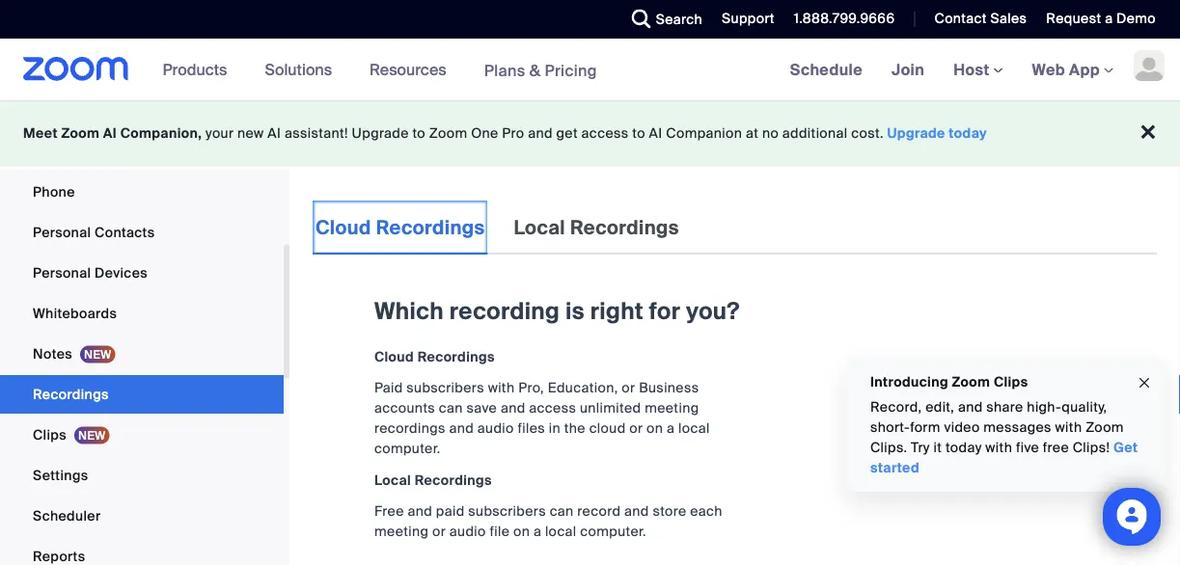 Task type: describe. For each thing, give the bounding box(es) containing it.
contact sales
[[935, 10, 1027, 28]]

plans
[[484, 60, 526, 80]]

1 horizontal spatial cloud
[[375, 348, 414, 366]]

0 vertical spatial clips
[[994, 373, 1028, 391]]

clips!
[[1073, 439, 1110, 457]]

at
[[746, 125, 759, 142]]

support
[[722, 10, 775, 28]]

notes link
[[0, 335, 284, 374]]

which
[[375, 297, 444, 327]]

and inside record, edit, and share high-quality, short-form video messages with zoom clips. try it today with five free clips!
[[958, 399, 983, 416]]

devices
[[95, 264, 148, 282]]

clips link
[[0, 416, 284, 455]]

zoom inside record, edit, and share high-quality, short-form video messages with zoom clips. try it today with five free clips!
[[1086, 419, 1124, 437]]

&
[[530, 60, 541, 80]]

0 horizontal spatial local
[[375, 472, 411, 489]]

1 vertical spatial or
[[630, 420, 643, 438]]

cloud
[[589, 420, 626, 438]]

upgrade today link
[[888, 125, 987, 142]]

and left store
[[625, 503, 649, 521]]

five
[[1016, 439, 1040, 457]]

and down the pro,
[[501, 400, 526, 417]]

solutions button
[[265, 39, 341, 100]]

local inside tab
[[514, 215, 566, 240]]

zoom right 'meet'
[[61, 125, 100, 142]]

access inside 'meet zoom ai companion,' footer
[[582, 125, 629, 142]]

short-
[[871, 419, 910, 437]]

pricing
[[545, 60, 597, 80]]

and inside 'meet zoom ai companion,' footer
[[528, 125, 553, 142]]

get started link
[[871, 439, 1138, 477]]

schedule link
[[776, 39, 877, 100]]

app
[[1069, 59, 1100, 80]]

phone link
[[0, 173, 284, 211]]

recording
[[450, 297, 560, 327]]

files
[[518, 420, 545, 438]]

form
[[910, 419, 941, 437]]

subscribers inside paid subscribers with pro, education, or business accounts can save and access unlimited meeting recordings and audio files in the cloud or on a local computer.
[[407, 379, 484, 397]]

today inside 'meet zoom ai companion,' footer
[[949, 125, 987, 142]]

paid subscribers with pro, education, or business accounts can save and access unlimited meeting recordings and audio files in the cloud or on a local computer.
[[375, 379, 710, 458]]

resources button
[[370, 39, 455, 100]]

right
[[591, 297, 644, 327]]

request
[[1047, 10, 1102, 28]]

plans & pricing
[[484, 60, 597, 80]]

settings link
[[0, 457, 284, 495]]

record
[[578, 503, 621, 521]]

meet zoom ai companion, footer
[[0, 100, 1180, 167]]

products button
[[163, 39, 236, 100]]

recordings inside recordings link
[[33, 386, 109, 403]]

audio inside paid subscribers with pro, education, or business accounts can save and access unlimited meeting recordings and audio files in the cloud or on a local computer.
[[478, 420, 514, 438]]

personal contacts
[[33, 223, 155, 241]]

share
[[987, 399, 1024, 416]]

1 vertical spatial local recordings
[[375, 472, 492, 489]]

clips inside clips link
[[33, 426, 67, 444]]

cloud inside tab
[[316, 215, 371, 240]]

get started
[[871, 439, 1138, 477]]

get
[[557, 125, 578, 142]]

and left paid
[[408, 503, 432, 521]]

meet zoom ai companion, your new ai assistant! upgrade to zoom one pro and get access to ai companion at no additional cost. upgrade today
[[23, 125, 987, 142]]

meeting inside free and paid subscribers can record and store each meeting or audio file on a local computer.
[[375, 523, 429, 541]]

subscribers inside free and paid subscribers can record and store each meeting or audio file on a local computer.
[[468, 503, 546, 521]]

which recording is right for you?
[[375, 297, 740, 327]]

1 vertical spatial cloud recordings
[[375, 348, 495, 366]]

get
[[1114, 439, 1138, 457]]

web
[[1032, 59, 1066, 80]]

education,
[[548, 379, 618, 397]]

join
[[892, 59, 925, 80]]

solutions
[[265, 59, 332, 80]]

it
[[934, 439, 942, 457]]

video
[[944, 419, 980, 437]]

store
[[653, 503, 687, 521]]

unlimited
[[580, 400, 641, 417]]

record,
[[871, 399, 922, 416]]

local inside free and paid subscribers can record and store each meeting or audio file on a local computer.
[[545, 523, 577, 541]]

clips.
[[871, 439, 908, 457]]

whiteboards
[[33, 305, 117, 322]]

on inside free and paid subscribers can record and store each meeting or audio file on a local computer.
[[513, 523, 530, 541]]

computer. inside free and paid subscribers can record and store each meeting or audio file on a local computer.
[[580, 523, 647, 541]]

join link
[[877, 39, 939, 100]]

0 vertical spatial or
[[622, 379, 636, 397]]

contact
[[935, 10, 987, 28]]

recordings up save
[[418, 348, 495, 366]]

2 vertical spatial with
[[986, 439, 1013, 457]]

today inside record, edit, and share high-quality, short-form video messages with zoom clips. try it today with five free clips!
[[946, 439, 982, 457]]

scheduler link
[[0, 497, 284, 536]]

request a demo
[[1047, 10, 1156, 28]]

2 horizontal spatial with
[[1056, 419, 1082, 437]]

additional
[[783, 125, 848, 142]]

and down save
[[449, 420, 474, 438]]

close image
[[1137, 372, 1152, 394]]

scheduler
[[33, 507, 101, 525]]

in
[[549, 420, 561, 438]]

no
[[762, 125, 779, 142]]

try
[[911, 439, 930, 457]]

1 upgrade from the left
[[352, 125, 409, 142]]

can inside free and paid subscribers can record and store each meeting or audio file on a local computer.
[[550, 503, 574, 521]]

the
[[564, 420, 586, 438]]

1 ai from the left
[[103, 125, 117, 142]]

edit,
[[926, 399, 955, 416]]

free and paid subscribers can record and store each meeting or audio file on a local computer.
[[375, 503, 723, 541]]

new
[[237, 125, 264, 142]]

personal devices
[[33, 264, 148, 282]]

you?
[[686, 297, 740, 327]]

host
[[954, 59, 994, 80]]

for
[[649, 297, 681, 327]]

host button
[[954, 59, 1003, 80]]

cloud recordings inside tab
[[316, 215, 485, 240]]

2 ai from the left
[[268, 125, 281, 142]]

phone
[[33, 183, 75, 201]]

audio inside free and paid subscribers can record and store each meeting or audio file on a local computer.
[[450, 523, 486, 541]]

products
[[163, 59, 227, 80]]



Task type: locate. For each thing, give the bounding box(es) containing it.
1 vertical spatial meeting
[[375, 523, 429, 541]]

local up free
[[375, 472, 411, 489]]

subscribers up save
[[407, 379, 484, 397]]

accounts
[[375, 400, 435, 417]]

0 horizontal spatial meeting
[[375, 523, 429, 541]]

2 horizontal spatial ai
[[649, 125, 663, 142]]

recordings
[[375, 420, 446, 438]]

recordings inside 'cloud recordings' tab
[[376, 215, 485, 240]]

personal for personal devices
[[33, 264, 91, 282]]

local recordings up paid
[[375, 472, 492, 489]]

0 vertical spatial cloud recordings
[[316, 215, 485, 240]]

can left save
[[439, 400, 463, 417]]

notes
[[33, 345, 72, 363]]

audio down paid
[[450, 523, 486, 541]]

local down business
[[679, 420, 710, 438]]

meetings navigation
[[776, 39, 1180, 102]]

to left companion
[[633, 125, 646, 142]]

1 horizontal spatial can
[[550, 503, 574, 521]]

recordings inside local recordings tab
[[570, 215, 679, 240]]

2 horizontal spatial a
[[1105, 10, 1113, 28]]

1 vertical spatial local
[[375, 472, 411, 489]]

local recordings up right at bottom
[[514, 215, 679, 240]]

personal up the whiteboards
[[33, 264, 91, 282]]

1 horizontal spatial local recordings
[[514, 215, 679, 240]]

local inside paid subscribers with pro, education, or business accounts can save and access unlimited meeting recordings and audio files in the cloud or on a local computer.
[[679, 420, 710, 438]]

0 horizontal spatial local recordings
[[375, 472, 492, 489]]

1 vertical spatial local
[[545, 523, 577, 541]]

local recordings inside tab
[[514, 215, 679, 240]]

0 horizontal spatial to
[[413, 125, 426, 142]]

one
[[471, 125, 499, 142]]

1 horizontal spatial to
[[633, 125, 646, 142]]

high-
[[1027, 399, 1062, 416]]

banner
[[0, 39, 1180, 102]]

1 vertical spatial clips
[[33, 426, 67, 444]]

schedule
[[790, 59, 863, 80]]

upgrade
[[352, 125, 409, 142], [888, 125, 946, 142]]

3 ai from the left
[[649, 125, 663, 142]]

1 personal from the top
[[33, 223, 91, 241]]

cost.
[[852, 125, 884, 142]]

0 horizontal spatial cloud
[[316, 215, 371, 240]]

computer.
[[375, 440, 441, 458], [580, 523, 647, 541]]

local right file
[[545, 523, 577, 541]]

0 horizontal spatial upgrade
[[352, 125, 409, 142]]

today
[[949, 125, 987, 142], [946, 439, 982, 457]]

ai
[[103, 125, 117, 142], [268, 125, 281, 142], [649, 125, 663, 142]]

0 vertical spatial local
[[514, 215, 566, 240]]

0 vertical spatial today
[[949, 125, 987, 142]]

paid
[[375, 379, 403, 397]]

zoom up edit,
[[952, 373, 991, 391]]

1 horizontal spatial access
[[582, 125, 629, 142]]

with
[[488, 379, 515, 397], [1056, 419, 1082, 437], [986, 439, 1013, 457]]

0 vertical spatial local
[[679, 420, 710, 438]]

access right get
[[582, 125, 629, 142]]

a down business
[[667, 420, 675, 438]]

with up the free
[[1056, 419, 1082, 437]]

quality,
[[1062, 399, 1107, 416]]

with down messages
[[986, 439, 1013, 457]]

started
[[871, 459, 920, 477]]

on
[[647, 420, 663, 438], [513, 523, 530, 541]]

web app
[[1032, 59, 1100, 80]]

local
[[514, 215, 566, 240], [375, 472, 411, 489]]

0 vertical spatial can
[[439, 400, 463, 417]]

a inside free and paid subscribers can record and store each meeting or audio file on a local computer.
[[534, 523, 542, 541]]

assistant!
[[285, 125, 348, 142]]

personal for personal contacts
[[33, 223, 91, 241]]

zoom up clips!
[[1086, 419, 1124, 437]]

1 horizontal spatial a
[[667, 420, 675, 438]]

0 vertical spatial audio
[[478, 420, 514, 438]]

demo
[[1117, 10, 1156, 28]]

with up save
[[488, 379, 515, 397]]

a right file
[[534, 523, 542, 541]]

cloud recordings up which
[[316, 215, 485, 240]]

and
[[528, 125, 553, 142], [958, 399, 983, 416], [501, 400, 526, 417], [449, 420, 474, 438], [408, 503, 432, 521], [625, 503, 649, 521]]

plans & pricing link
[[484, 60, 597, 80], [484, 60, 597, 80]]

meeting down free
[[375, 523, 429, 541]]

1 horizontal spatial upgrade
[[888, 125, 946, 142]]

recordings down notes on the left bottom
[[33, 386, 109, 403]]

local recordings tab
[[511, 201, 682, 255]]

meeting down business
[[645, 400, 699, 417]]

0 vertical spatial local recordings
[[514, 215, 679, 240]]

recordings up paid
[[415, 472, 492, 489]]

each
[[690, 503, 723, 521]]

recordings up right at bottom
[[570, 215, 679, 240]]

1 horizontal spatial meeting
[[645, 400, 699, 417]]

ai right webinars
[[103, 125, 117, 142]]

resources
[[370, 59, 447, 80]]

1 vertical spatial a
[[667, 420, 675, 438]]

subscribers up file
[[468, 503, 546, 521]]

free
[[375, 503, 404, 521]]

messages
[[984, 419, 1052, 437]]

clips up "share"
[[994, 373, 1028, 391]]

1 vertical spatial personal
[[33, 264, 91, 282]]

introducing zoom clips
[[871, 373, 1028, 391]]

1 vertical spatial audio
[[450, 523, 486, 541]]

cloud recordings tab
[[313, 201, 488, 255]]

can left "record"
[[550, 503, 574, 521]]

0 vertical spatial with
[[488, 379, 515, 397]]

or right cloud
[[630, 420, 643, 438]]

zoom left the one
[[429, 125, 468, 142]]

personal contacts link
[[0, 213, 284, 252]]

recordings link
[[0, 375, 284, 414]]

profile picture image
[[1134, 50, 1165, 81]]

access
[[582, 125, 629, 142], [529, 400, 576, 417]]

1 horizontal spatial computer.
[[580, 523, 647, 541]]

companion
[[666, 125, 742, 142]]

upgrade right cost.
[[888, 125, 946, 142]]

paid
[[436, 503, 465, 521]]

companion,
[[120, 125, 202, 142]]

0 vertical spatial cloud
[[316, 215, 371, 240]]

local recordings
[[514, 215, 679, 240], [375, 472, 492, 489]]

1 to from the left
[[413, 125, 426, 142]]

free
[[1043, 439, 1070, 457]]

0 horizontal spatial clips
[[33, 426, 67, 444]]

and up "video"
[[958, 399, 983, 416]]

0 vertical spatial access
[[582, 125, 629, 142]]

0 vertical spatial on
[[647, 420, 663, 438]]

meeting inside paid subscribers with pro, education, or business accounts can save and access unlimited meeting recordings and audio files in the cloud or on a local computer.
[[645, 400, 699, 417]]

0 vertical spatial meeting
[[645, 400, 699, 417]]

0 vertical spatial subscribers
[[407, 379, 484, 397]]

meeting
[[645, 400, 699, 417], [375, 523, 429, 541]]

on right file
[[513, 523, 530, 541]]

access inside paid subscribers with pro, education, or business accounts can save and access unlimited meeting recordings and audio files in the cloud or on a local computer.
[[529, 400, 576, 417]]

tabs of recording tab list
[[313, 201, 682, 255]]

pro
[[502, 125, 525, 142]]

0 vertical spatial a
[[1105, 10, 1113, 28]]

audio
[[478, 420, 514, 438], [450, 523, 486, 541]]

on inside paid subscribers with pro, education, or business accounts can save and access unlimited meeting recordings and audio files in the cloud or on a local computer.
[[647, 420, 663, 438]]

clips up settings
[[33, 426, 67, 444]]

main content element
[[313, 201, 1157, 566]]

1 vertical spatial subscribers
[[468, 503, 546, 521]]

0 horizontal spatial ai
[[103, 125, 117, 142]]

introducing
[[871, 373, 949, 391]]

today down meetings navigation at right
[[949, 125, 987, 142]]

local up "which recording is right for you?"
[[514, 215, 566, 240]]

settings
[[33, 467, 88, 485]]

0 vertical spatial computer.
[[375, 440, 441, 458]]

zoom logo image
[[23, 57, 129, 81]]

or
[[622, 379, 636, 397], [630, 420, 643, 438], [432, 523, 446, 541]]

1 horizontal spatial on
[[647, 420, 663, 438]]

ai left companion
[[649, 125, 663, 142]]

your
[[206, 125, 234, 142]]

a left demo
[[1105, 10, 1113, 28]]

personal menu menu
[[0, 11, 284, 566]]

1 vertical spatial with
[[1056, 419, 1082, 437]]

can inside paid subscribers with pro, education, or business accounts can save and access unlimited meeting recordings and audio files in the cloud or on a local computer.
[[439, 400, 463, 417]]

2 upgrade from the left
[[888, 125, 946, 142]]

search
[[656, 10, 703, 28]]

computer. inside paid subscribers with pro, education, or business accounts can save and access unlimited meeting recordings and audio files in the cloud or on a local computer.
[[375, 440, 441, 458]]

cloud
[[316, 215, 371, 240], [375, 348, 414, 366]]

2 vertical spatial a
[[534, 523, 542, 541]]

file
[[490, 523, 510, 541]]

meet
[[23, 125, 58, 142]]

0 horizontal spatial local
[[545, 523, 577, 541]]

business
[[639, 379, 699, 397]]

0 horizontal spatial can
[[439, 400, 463, 417]]

recordings
[[376, 215, 485, 240], [570, 215, 679, 240], [418, 348, 495, 366], [33, 386, 109, 403], [415, 472, 492, 489]]

or up unlimited
[[622, 379, 636, 397]]

1 horizontal spatial local
[[514, 215, 566, 240]]

computer. down "record"
[[580, 523, 647, 541]]

1 vertical spatial on
[[513, 523, 530, 541]]

with inside paid subscribers with pro, education, or business accounts can save and access unlimited meeting recordings and audio files in the cloud or on a local computer.
[[488, 379, 515, 397]]

0 horizontal spatial computer.
[[375, 440, 441, 458]]

1 vertical spatial access
[[529, 400, 576, 417]]

save
[[467, 400, 497, 417]]

upgrade down product information navigation
[[352, 125, 409, 142]]

a inside paid subscribers with pro, education, or business accounts can save and access unlimited meeting recordings and audio files in the cloud or on a local computer.
[[667, 420, 675, 438]]

2 vertical spatial or
[[432, 523, 446, 541]]

0 horizontal spatial access
[[529, 400, 576, 417]]

cloud recordings down which
[[375, 348, 495, 366]]

access up in
[[529, 400, 576, 417]]

today down "video"
[[946, 439, 982, 457]]

1 horizontal spatial local
[[679, 420, 710, 438]]

webinars link
[[0, 132, 284, 171]]

support link
[[708, 0, 780, 39], [722, 10, 775, 28]]

record, edit, and share high-quality, short-form video messages with zoom clips. try it today with five free clips!
[[871, 399, 1124, 457]]

1 horizontal spatial clips
[[994, 373, 1028, 391]]

product information navigation
[[148, 39, 612, 102]]

1 vertical spatial computer.
[[580, 523, 647, 541]]

0 vertical spatial personal
[[33, 223, 91, 241]]

on down business
[[647, 420, 663, 438]]

0 horizontal spatial a
[[534, 523, 542, 541]]

to down resources "dropdown button"
[[413, 125, 426, 142]]

and left get
[[528, 125, 553, 142]]

personal devices link
[[0, 254, 284, 292]]

is
[[566, 297, 585, 327]]

or down paid
[[432, 523, 446, 541]]

1 horizontal spatial ai
[[268, 125, 281, 142]]

or inside free and paid subscribers can record and store each meeting or audio file on a local computer.
[[432, 523, 446, 541]]

0 horizontal spatial with
[[488, 379, 515, 397]]

computer. down recordings
[[375, 440, 441, 458]]

recordings up which
[[376, 215, 485, 240]]

2 to from the left
[[633, 125, 646, 142]]

1 vertical spatial today
[[946, 439, 982, 457]]

personal down phone
[[33, 223, 91, 241]]

0 horizontal spatial on
[[513, 523, 530, 541]]

sales
[[991, 10, 1027, 28]]

2 personal from the top
[[33, 264, 91, 282]]

1 vertical spatial can
[[550, 503, 574, 521]]

ai right new
[[268, 125, 281, 142]]

webinars
[[33, 142, 95, 160]]

local
[[679, 420, 710, 438], [545, 523, 577, 541]]

whiteboards link
[[0, 294, 284, 333]]

pro,
[[519, 379, 544, 397]]

audio down save
[[478, 420, 514, 438]]

contact sales link
[[920, 0, 1032, 39], [935, 10, 1027, 28]]

1 horizontal spatial with
[[986, 439, 1013, 457]]

1 vertical spatial cloud
[[375, 348, 414, 366]]

contacts
[[95, 223, 155, 241]]

to
[[413, 125, 426, 142], [633, 125, 646, 142]]

banner containing products
[[0, 39, 1180, 102]]



Task type: vqa. For each thing, say whether or not it's contained in the screenshot.
bottom or
yes



